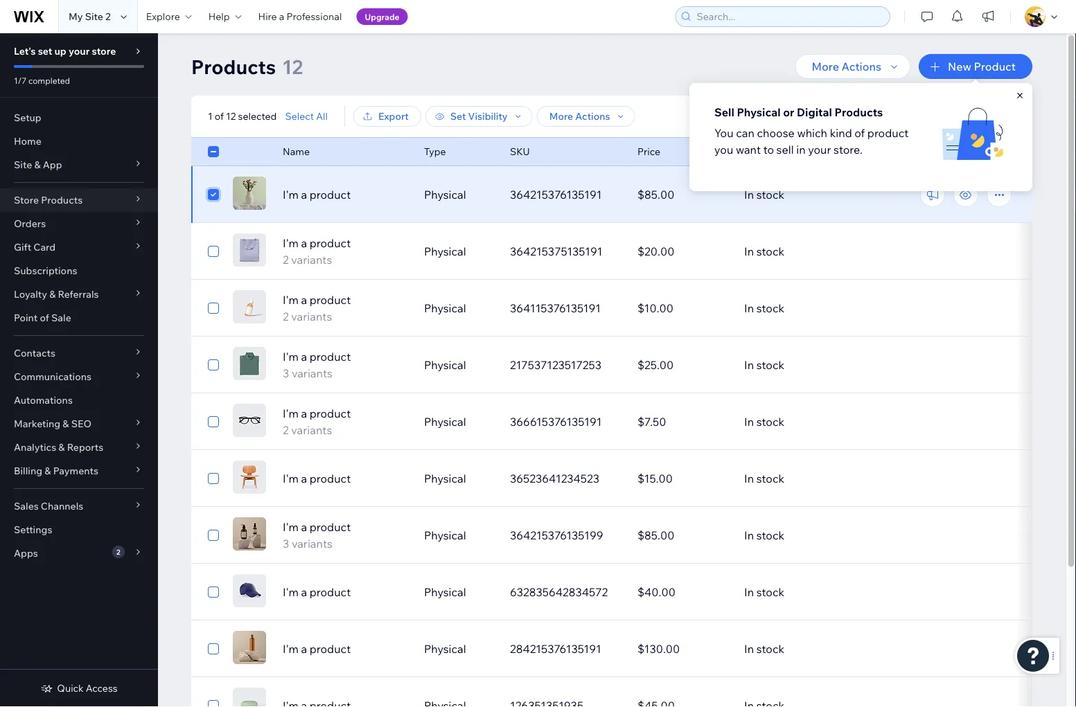 Task type: describe. For each thing, give the bounding box(es) containing it.
setup
[[14, 112, 41, 124]]

stock for 364115376135191
[[757, 301, 785, 315]]

select
[[285, 110, 314, 122]]

stock for 632835642834572
[[757, 586, 785, 599]]

sales channels button
[[0, 495, 158, 518]]

contacts
[[14, 347, 55, 359]]

i'm a product 3 variants for 364215376135199
[[283, 520, 351, 551]]

sales
[[14, 500, 39, 512]]

store
[[14, 194, 39, 206]]

in stock for 36523641234523
[[744, 472, 785, 486]]

more actions button
[[537, 106, 635, 127]]

sell physical or digital products you can choose which kind of product you want to sell in your store.
[[715, 105, 909, 157]]

help button
[[200, 0, 250, 33]]

quick
[[57, 683, 84, 695]]

$15.00
[[638, 472, 673, 486]]

site & app
[[14, 159, 62, 171]]

36523641234523 link
[[502, 462, 629, 496]]

product inside the sell physical or digital products you can choose which kind of product you want to sell in your store.
[[868, 126, 909, 140]]

4 i'm from the top
[[283, 350, 299, 364]]

632835642834572 link
[[502, 576, 629, 609]]

physical link for 36523641234523
[[416, 462, 502, 496]]

sell
[[715, 105, 734, 119]]

$7.50 link
[[629, 405, 736, 439]]

you
[[715, 126, 734, 140]]

marketing
[[14, 418, 60, 430]]

payments
[[53, 465, 98, 477]]

sell
[[777, 143, 794, 157]]

loyalty
[[14, 288, 47, 300]]

your inside sidebar element
[[69, 45, 90, 57]]

physical for 366615376135191
[[424, 415, 466, 429]]

2 for 364215375135191
[[283, 253, 289, 267]]

stock for 364215376135191
[[757, 188, 785, 202]]

billing
[[14, 465, 42, 477]]

analytics & reports
[[14, 441, 103, 454]]

364215376135191
[[510, 188, 602, 202]]

2 i'm from the top
[[283, 236, 299, 250]]

$85.00 for 364215376135191
[[638, 188, 675, 202]]

2 for 364115376135191
[[283, 310, 289, 324]]

reports
[[67, 441, 103, 454]]

you
[[715, 143, 733, 157]]

i'm a product link for 284215376135191
[[274, 641, 416, 658]]

physical for 217537123517253
[[424, 358, 466, 372]]

automations link
[[0, 389, 158, 412]]

apps
[[14, 547, 38, 560]]

$130.00
[[638, 642, 680, 656]]

$25.00 link
[[629, 349, 736, 382]]

physical link for 364115376135191
[[416, 292, 502, 325]]

6 i'm from the top
[[283, 472, 299, 486]]

name
[[283, 146, 310, 158]]

variants for 364115376135191
[[291, 310, 332, 324]]

$130.00 link
[[629, 633, 736, 666]]

all
[[316, 110, 328, 122]]

more for more actions popup button
[[812, 60, 839, 73]]

contacts button
[[0, 342, 158, 365]]

which
[[797, 126, 828, 140]]

physical link for 364215375135191
[[416, 235, 502, 268]]

gift card
[[14, 241, 56, 253]]

product
[[974, 60, 1016, 73]]

card
[[33, 241, 56, 253]]

in for 632835642834572
[[744, 586, 754, 599]]

in
[[796, 143, 806, 157]]

364215375135191
[[510, 245, 602, 258]]

variants for 217537123517253
[[292, 367, 333, 380]]

$85.00 link for 364215376135199
[[629, 519, 736, 552]]

professional
[[287, 10, 342, 23]]

site & app button
[[0, 153, 158, 177]]

in stock for 632835642834572
[[744, 586, 785, 599]]

1 horizontal spatial products
[[191, 54, 276, 79]]

i'm a product link for 364215376135191
[[274, 186, 416, 203]]

i'm a product for 36523641234523
[[283, 472, 351, 486]]

gift
[[14, 241, 31, 253]]

physical link for 632835642834572
[[416, 576, 502, 609]]

1 i'm from the top
[[283, 188, 299, 202]]

in stock for 284215376135191
[[744, 642, 785, 656]]

Search... field
[[693, 7, 886, 26]]

upgrade
[[365, 11, 400, 22]]

in for 366615376135191
[[744, 415, 754, 429]]

more actions button
[[795, 54, 911, 79]]

physical for 364215376135191
[[424, 188, 466, 202]]

1 vertical spatial 12
[[226, 110, 236, 122]]

217537123517253
[[510, 358, 602, 372]]

of inside the sell physical or digital products you can choose which kind of product you want to sell in your store.
[[855, 126, 865, 140]]

products inside the sell physical or digital products you can choose which kind of product you want to sell in your store.
[[835, 105, 883, 119]]

store products
[[14, 194, 83, 206]]

to
[[763, 143, 774, 157]]

36523641234523
[[510, 472, 599, 486]]

7 i'm from the top
[[283, 520, 299, 534]]

3 for 364215376135199
[[283, 537, 289, 551]]

marketing & seo button
[[0, 412, 158, 436]]

point
[[14, 312, 38, 324]]

i'm a product 2 variants for 366615376135191
[[283, 407, 351, 437]]

3 for 217537123517253
[[283, 367, 289, 380]]

more actions for more actions popup button
[[812, 60, 882, 73]]

in stock link for 364215376135199
[[736, 519, 974, 552]]

store products button
[[0, 189, 158, 212]]

variants for 364215376135199
[[292, 537, 333, 551]]

gift card button
[[0, 236, 158, 259]]

subscriptions
[[14, 265, 77, 277]]

of for sale
[[40, 312, 49, 324]]

$10.00
[[638, 301, 674, 315]]

physical link for 366615376135191
[[416, 405, 502, 439]]

physical for 364115376135191
[[424, 301, 466, 315]]

in for 364215376135191
[[744, 188, 754, 202]]

physical link for 364215376135199
[[416, 519, 502, 552]]

$20.00
[[638, 245, 675, 258]]

in stock link for 364215376135191
[[736, 178, 974, 211]]

variants for 366615376135191
[[291, 423, 332, 437]]

upgrade button
[[356, 8, 408, 25]]

632835642834572
[[510, 586, 608, 599]]

automations
[[14, 394, 73, 406]]

products inside popup button
[[41, 194, 83, 206]]

i'm a product 3 variants for 217537123517253
[[283, 350, 351, 380]]

communications button
[[0, 365, 158, 389]]

in stock for 364215376135199
[[744, 529, 785, 543]]

364115376135191
[[510, 301, 601, 315]]

physical inside the sell physical or digital products you can choose which kind of product you want to sell in your store.
[[737, 105, 781, 119]]

in stock link for 364115376135191
[[736, 292, 974, 325]]

$10.00 link
[[629, 292, 736, 325]]

physical for 632835642834572
[[424, 586, 466, 599]]

analytics
[[14, 441, 56, 454]]

setup link
[[0, 106, 158, 130]]

1/7 completed
[[14, 75, 70, 86]]

referrals
[[58, 288, 99, 300]]

export button
[[353, 106, 421, 127]]

in for 284215376135191
[[744, 642, 754, 656]]



Task type: vqa. For each thing, say whether or not it's contained in the screenshot.
2nd I'm a product
yes



Task type: locate. For each thing, give the bounding box(es) containing it.
3 in stock from the top
[[744, 301, 785, 315]]

products up 1 of 12 selected
[[191, 54, 276, 79]]

sidebar element
[[0, 33, 158, 708]]

stock for 217537123517253
[[757, 358, 785, 372]]

0 horizontal spatial of
[[40, 312, 49, 324]]

8 stock from the top
[[757, 586, 785, 599]]

price
[[638, 146, 660, 158]]

0 vertical spatial actions
[[842, 60, 882, 73]]

& left reports
[[58, 441, 65, 454]]

loyalty & referrals
[[14, 288, 99, 300]]

i'm a product
[[283, 188, 351, 202], [283, 472, 351, 486], [283, 586, 351, 599], [283, 642, 351, 656]]

& for analytics
[[58, 441, 65, 454]]

1 vertical spatial 3
[[283, 537, 289, 551]]

366615376135191 link
[[502, 405, 629, 439]]

2 stock from the top
[[757, 245, 785, 258]]

1 variants from the top
[[291, 253, 332, 267]]

analytics & reports button
[[0, 436, 158, 459]]

variants for 364215375135191
[[291, 253, 332, 267]]

digital
[[797, 105, 832, 119]]

new product
[[948, 60, 1016, 73]]

i'm a product 2 variants for 364115376135191
[[283, 293, 351, 324]]

& inside popup button
[[63, 418, 69, 430]]

more actions inside popup button
[[812, 60, 882, 73]]

in stock link for 36523641234523
[[736, 462, 974, 496]]

5 stock from the top
[[757, 415, 785, 429]]

my site 2
[[69, 10, 111, 23]]

0 horizontal spatial site
[[14, 159, 32, 171]]

1 vertical spatial $85.00
[[638, 529, 675, 543]]

0 horizontal spatial products
[[41, 194, 83, 206]]

4 i'm a product link from the top
[[274, 641, 416, 658]]

3 stock from the top
[[757, 301, 785, 315]]

of right 1
[[215, 110, 224, 122]]

in stock for 364115376135191
[[744, 301, 785, 315]]

5 in stock link from the top
[[736, 405, 974, 439]]

0 vertical spatial 3
[[283, 367, 289, 380]]

physical
[[737, 105, 781, 119], [424, 188, 466, 202], [424, 245, 466, 258], [424, 301, 466, 315], [424, 358, 466, 372], [424, 415, 466, 429], [424, 472, 466, 486], [424, 529, 466, 543], [424, 586, 466, 599], [424, 642, 466, 656]]

in stock link for 364215375135191
[[736, 235, 974, 268]]

products
[[191, 54, 276, 79], [835, 105, 883, 119], [41, 194, 83, 206]]

physical for 364215376135199
[[424, 529, 466, 543]]

$85.00 link down the $15.00 link
[[629, 519, 736, 552]]

5 in from the top
[[744, 415, 754, 429]]

3 in stock link from the top
[[736, 292, 974, 325]]

& left app
[[34, 159, 41, 171]]

4 variants from the top
[[291, 423, 332, 437]]

2 $85.00 link from the top
[[629, 519, 736, 552]]

in stock
[[744, 188, 785, 202], [744, 245, 785, 258], [744, 301, 785, 315], [744, 358, 785, 372], [744, 415, 785, 429], [744, 472, 785, 486], [744, 529, 785, 543], [744, 586, 785, 599], [744, 642, 785, 656]]

set visibility button
[[425, 106, 533, 127]]

0 horizontal spatial more
[[549, 110, 573, 122]]

2
[[105, 10, 111, 23], [283, 253, 289, 267], [283, 310, 289, 324], [283, 423, 289, 437], [116, 548, 120, 556]]

let's set up your store
[[14, 45, 116, 57]]

7 in stock link from the top
[[736, 519, 974, 552]]

364215376135191 link
[[502, 178, 629, 211]]

6 in from the top
[[744, 472, 754, 486]]

channels
[[41, 500, 83, 512]]

1 vertical spatial i'm a product 3 variants
[[283, 520, 351, 551]]

2 in stock from the top
[[744, 245, 785, 258]]

of left sale
[[40, 312, 49, 324]]

1 in stock from the top
[[744, 188, 785, 202]]

in for 364215376135199
[[744, 529, 754, 543]]

set visibility
[[450, 110, 508, 122]]

12
[[282, 54, 303, 79], [226, 110, 236, 122]]

sku
[[510, 146, 530, 158]]

more actions inside button
[[549, 110, 610, 122]]

7 in stock from the top
[[744, 529, 785, 543]]

1 horizontal spatial actions
[[842, 60, 882, 73]]

site right my
[[85, 10, 103, 23]]

0 vertical spatial products
[[191, 54, 276, 79]]

$85.00 down price
[[638, 188, 675, 202]]

0 vertical spatial i'm a product 2 variants
[[283, 236, 351, 267]]

i'm a product 2 variants
[[283, 236, 351, 267], [283, 293, 351, 324], [283, 407, 351, 437]]

let's
[[14, 45, 36, 57]]

a
[[279, 10, 284, 23], [301, 188, 307, 202], [301, 236, 307, 250], [301, 293, 307, 307], [301, 350, 307, 364], [301, 407, 307, 421], [301, 472, 307, 486], [301, 520, 307, 534], [301, 586, 307, 599], [301, 642, 307, 656]]

& for loyalty
[[49, 288, 56, 300]]

$7.50
[[638, 415, 666, 429]]

7 physical link from the top
[[416, 519, 502, 552]]

5 variants from the top
[[292, 537, 333, 551]]

2 physical link from the top
[[416, 235, 502, 268]]

1/7
[[14, 75, 27, 86]]

products up orders dropdown button
[[41, 194, 83, 206]]

in stock link for 284215376135191
[[736, 633, 974, 666]]

4 in from the top
[[744, 358, 754, 372]]

3 physical link from the top
[[416, 292, 502, 325]]

sales channels
[[14, 500, 83, 512]]

5 in stock from the top
[[744, 415, 785, 429]]

& for billing
[[45, 465, 51, 477]]

1 i'm a product from the top
[[283, 188, 351, 202]]

12 right 1
[[226, 110, 236, 122]]

your inside the sell physical or digital products you can choose which kind of product you want to sell in your store.
[[808, 143, 831, 157]]

actions for more actions button on the top
[[575, 110, 610, 122]]

0 horizontal spatial 12
[[226, 110, 236, 122]]

stock for 364215376135199
[[757, 529, 785, 543]]

2 horizontal spatial products
[[835, 105, 883, 119]]

site inside popup button
[[14, 159, 32, 171]]

your down 'which'
[[808, 143, 831, 157]]

3 i'm a product 2 variants from the top
[[283, 407, 351, 437]]

1 $85.00 from the top
[[638, 188, 675, 202]]

can
[[736, 126, 755, 140]]

2 vertical spatial products
[[41, 194, 83, 206]]

364215376135199 link
[[502, 519, 629, 552]]

4 i'm a product from the top
[[283, 642, 351, 656]]

want
[[736, 143, 761, 157]]

0 vertical spatial of
[[215, 110, 224, 122]]

2 vertical spatial of
[[40, 312, 49, 324]]

3 i'm from the top
[[283, 293, 299, 307]]

2 vertical spatial i'm a product 2 variants
[[283, 407, 351, 437]]

in stock for 364215376135191
[[744, 188, 785, 202]]

i'm a product link for 36523641234523
[[274, 471, 416, 487]]

5 i'm from the top
[[283, 407, 299, 421]]

1 vertical spatial $85.00 link
[[629, 519, 736, 552]]

in stock link for 366615376135191
[[736, 405, 974, 439]]

1 vertical spatial products
[[835, 105, 883, 119]]

more inside button
[[549, 110, 573, 122]]

0 vertical spatial $85.00 link
[[629, 178, 736, 211]]

1 vertical spatial of
[[855, 126, 865, 140]]

$85.00 link down price
[[629, 178, 736, 211]]

1 horizontal spatial 12
[[282, 54, 303, 79]]

0 vertical spatial more actions
[[812, 60, 882, 73]]

&
[[34, 159, 41, 171], [49, 288, 56, 300], [63, 418, 69, 430], [58, 441, 65, 454], [45, 465, 51, 477]]

0 vertical spatial i'm a product 3 variants
[[283, 350, 351, 380]]

i'm a product for 284215376135191
[[283, 642, 351, 656]]

in stock for 366615376135191
[[744, 415, 785, 429]]

& for site
[[34, 159, 41, 171]]

1 vertical spatial actions
[[575, 110, 610, 122]]

actions inside button
[[575, 110, 610, 122]]

site down home
[[14, 159, 32, 171]]

more actions for more actions button on the top
[[549, 110, 610, 122]]

3 i'm a product link from the top
[[274, 584, 416, 601]]

variants
[[291, 253, 332, 267], [291, 310, 332, 324], [292, 367, 333, 380], [291, 423, 332, 437], [292, 537, 333, 551]]

2 inside sidebar element
[[116, 548, 120, 556]]

$85.00 up $40.00 in the bottom of the page
[[638, 529, 675, 543]]

6 physical link from the top
[[416, 462, 502, 496]]

366615376135191
[[510, 415, 602, 429]]

& inside dropdown button
[[58, 441, 65, 454]]

a inside hire a professional link
[[279, 10, 284, 23]]

& right loyalty
[[49, 288, 56, 300]]

1 horizontal spatial more
[[812, 60, 839, 73]]

1 horizontal spatial site
[[85, 10, 103, 23]]

explore
[[146, 10, 180, 23]]

1 vertical spatial your
[[808, 143, 831, 157]]

in stock link for 217537123517253
[[736, 349, 974, 382]]

3 in from the top
[[744, 301, 754, 315]]

point of sale
[[14, 312, 71, 324]]

set
[[38, 45, 52, 57]]

None checkbox
[[208, 186, 219, 203], [208, 300, 219, 317], [208, 357, 219, 374], [208, 471, 219, 487], [208, 584, 219, 601], [208, 186, 219, 203], [208, 300, 219, 317], [208, 357, 219, 374], [208, 471, 219, 487], [208, 584, 219, 601]]

1 stock from the top
[[757, 188, 785, 202]]

i'm a product for 364215376135191
[[283, 188, 351, 202]]

physical for 36523641234523
[[424, 472, 466, 486]]

more inside popup button
[[812, 60, 839, 73]]

9 stock from the top
[[757, 642, 785, 656]]

9 i'm from the top
[[283, 642, 299, 656]]

actions for more actions popup button
[[842, 60, 882, 73]]

1 physical link from the top
[[416, 178, 502, 211]]

of right kind
[[855, 126, 865, 140]]

1
[[208, 110, 213, 122]]

products up kind
[[835, 105, 883, 119]]

physical link for 364215376135191
[[416, 178, 502, 211]]

subscriptions link
[[0, 259, 158, 283]]

quick access
[[57, 683, 118, 695]]

orders button
[[0, 212, 158, 236]]

select all button
[[285, 110, 328, 123]]

8 i'm from the top
[[283, 586, 299, 599]]

1 $85.00 link from the top
[[629, 178, 736, 211]]

8 physical link from the top
[[416, 576, 502, 609]]

None checkbox
[[208, 143, 219, 160], [208, 243, 219, 260], [208, 414, 219, 430], [208, 527, 219, 544], [208, 641, 219, 658], [208, 698, 219, 708], [208, 143, 219, 160], [208, 243, 219, 260], [208, 414, 219, 430], [208, 527, 219, 544], [208, 641, 219, 658], [208, 698, 219, 708]]

of inside sidebar element
[[40, 312, 49, 324]]

your right up
[[69, 45, 90, 57]]

2 i'm a product 3 variants from the top
[[283, 520, 351, 551]]

new product button
[[919, 54, 1033, 79]]

physical link for 217537123517253
[[416, 349, 502, 382]]

i'm a product link for 632835642834572
[[274, 584, 416, 601]]

new
[[948, 60, 972, 73]]

0 vertical spatial $85.00
[[638, 188, 675, 202]]

sale
[[51, 312, 71, 324]]

0 horizontal spatial your
[[69, 45, 90, 57]]

stock for 36523641234523
[[757, 472, 785, 486]]

217537123517253 link
[[502, 349, 629, 382]]

my
[[69, 10, 83, 23]]

$85.00 for 364215376135199
[[638, 529, 675, 543]]

$40.00
[[638, 586, 676, 599]]

0 vertical spatial more
[[812, 60, 839, 73]]

8 in stock link from the top
[[736, 576, 974, 609]]

1 horizontal spatial of
[[215, 110, 224, 122]]

more for more actions button on the top
[[549, 110, 573, 122]]

of
[[215, 110, 224, 122], [855, 126, 865, 140], [40, 312, 49, 324]]

your
[[69, 45, 90, 57], [808, 143, 831, 157]]

2 horizontal spatial of
[[855, 126, 865, 140]]

6 in stock from the top
[[744, 472, 785, 486]]

0 vertical spatial 12
[[282, 54, 303, 79]]

help
[[208, 10, 230, 23]]

4 in stock from the top
[[744, 358, 785, 372]]

1 vertical spatial i'm a product 2 variants
[[283, 293, 351, 324]]

choose
[[757, 126, 795, 140]]

in stock for 217537123517253
[[744, 358, 785, 372]]

app
[[43, 159, 62, 171]]

& left seo
[[63, 418, 69, 430]]

3 i'm a product from the top
[[283, 586, 351, 599]]

marketing & seo
[[14, 418, 92, 430]]

1 3 from the top
[[283, 367, 289, 380]]

stock for 364215375135191
[[757, 245, 785, 258]]

in for 217537123517253
[[744, 358, 754, 372]]

364215376135199
[[510, 529, 603, 543]]

4 stock from the top
[[757, 358, 785, 372]]

7 in from the top
[[744, 529, 754, 543]]

0 horizontal spatial more actions
[[549, 110, 610, 122]]

2 3 from the top
[[283, 537, 289, 551]]

1 horizontal spatial more actions
[[812, 60, 882, 73]]

9 physical link from the top
[[416, 633, 502, 666]]

in stock link for 632835642834572
[[736, 576, 974, 609]]

6 in stock link from the top
[[736, 462, 974, 496]]

of for 12
[[215, 110, 224, 122]]

2 for 366615376135191
[[283, 423, 289, 437]]

4 in stock link from the top
[[736, 349, 974, 382]]

in for 364115376135191
[[744, 301, 754, 315]]

3 variants from the top
[[292, 367, 333, 380]]

0 vertical spatial site
[[85, 10, 103, 23]]

9 in stock from the top
[[744, 642, 785, 656]]

1 vertical spatial more actions
[[549, 110, 610, 122]]

stock for 366615376135191
[[757, 415, 785, 429]]

9 in stock link from the top
[[736, 633, 974, 666]]

in for 36523641234523
[[744, 472, 754, 486]]

select all
[[285, 110, 328, 122]]

& right the "billing"
[[45, 465, 51, 477]]

communications
[[14, 371, 92, 383]]

9 in from the top
[[744, 642, 754, 656]]

1 i'm a product link from the top
[[274, 186, 416, 203]]

in for 364215375135191
[[744, 245, 754, 258]]

physical for 284215376135191
[[424, 642, 466, 656]]

1 horizontal spatial your
[[808, 143, 831, 157]]

orders
[[14, 218, 46, 230]]

physical link for 284215376135191
[[416, 633, 502, 666]]

1 in stock link from the top
[[736, 178, 974, 211]]

2 i'm a product from the top
[[283, 472, 351, 486]]

home link
[[0, 130, 158, 153]]

i'm a product link
[[274, 186, 416, 203], [274, 471, 416, 487], [274, 584, 416, 601], [274, 641, 416, 658]]

8 in stock from the top
[[744, 586, 785, 599]]

1 vertical spatial more
[[549, 110, 573, 122]]

5 physical link from the top
[[416, 405, 502, 439]]

6 stock from the top
[[757, 472, 785, 486]]

7 stock from the top
[[757, 529, 785, 543]]

2 $85.00 from the top
[[638, 529, 675, 543]]

2 variants from the top
[[291, 310, 332, 324]]

stock for 284215376135191
[[757, 642, 785, 656]]

1 i'm a product 2 variants from the top
[[283, 236, 351, 267]]

export
[[378, 110, 409, 122]]

actions inside popup button
[[842, 60, 882, 73]]

2 in stock link from the top
[[736, 235, 974, 268]]

& for marketing
[[63, 418, 69, 430]]

in stock for 364215375135191
[[744, 245, 785, 258]]

point of sale link
[[0, 306, 158, 330]]

1 in from the top
[[744, 188, 754, 202]]

2 in from the top
[[744, 245, 754, 258]]

i'm a product for 632835642834572
[[283, 586, 351, 599]]

in stock link
[[736, 178, 974, 211], [736, 235, 974, 268], [736, 292, 974, 325], [736, 349, 974, 382], [736, 405, 974, 439], [736, 462, 974, 496], [736, 519, 974, 552], [736, 576, 974, 609], [736, 633, 974, 666]]

12 up the select
[[282, 54, 303, 79]]

8 in from the top
[[744, 586, 754, 599]]

$85.00 link for 364215376135191
[[629, 178, 736, 211]]

2 i'm a product link from the top
[[274, 471, 416, 487]]

1 of 12 selected
[[208, 110, 277, 122]]

hire
[[258, 10, 277, 23]]

store
[[92, 45, 116, 57]]

home
[[14, 135, 41, 147]]

1 i'm a product 3 variants from the top
[[283, 350, 351, 380]]

0 horizontal spatial actions
[[575, 110, 610, 122]]

4 physical link from the top
[[416, 349, 502, 382]]

i'm a product 2 variants for 364215375135191
[[283, 236, 351, 267]]

1 vertical spatial site
[[14, 159, 32, 171]]

physical for 364215375135191
[[424, 245, 466, 258]]

or
[[783, 105, 795, 119]]

access
[[86, 683, 118, 695]]

2 i'm a product 2 variants from the top
[[283, 293, 351, 324]]

0 vertical spatial your
[[69, 45, 90, 57]]

loyalty & referrals button
[[0, 283, 158, 306]]



